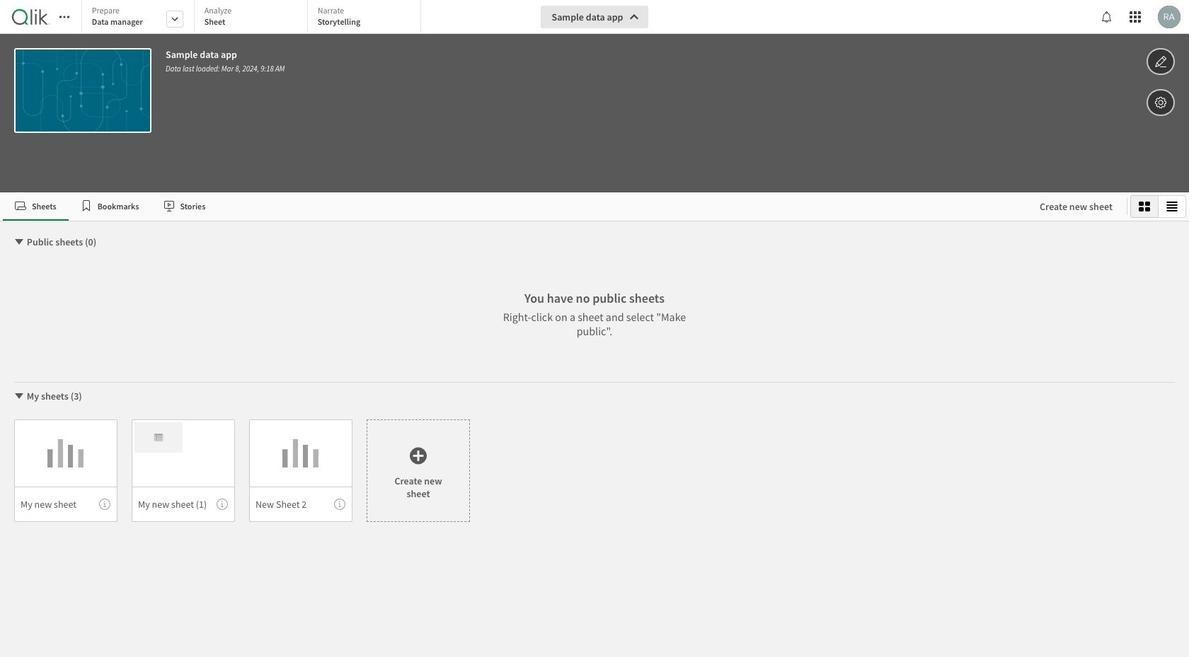 Task type: locate. For each thing, give the bounding box(es) containing it.
2 tooltip from the left
[[217, 499, 228, 510]]

toolbar
[[0, 0, 1189, 193]]

3 tooltip from the left
[[334, 499, 345, 510]]

1 menu item from the left
[[14, 487, 118, 522]]

0 horizontal spatial menu item
[[14, 487, 118, 522]]

menu item
[[14, 487, 118, 522], [132, 487, 235, 522], [249, 487, 353, 522]]

my new sheet (1) sheet is selected. press the spacebar or enter key to open my new sheet (1) sheet. use the right and left arrow keys to navigate. element
[[132, 420, 235, 522]]

new sheet 2 sheet is selected. press the spacebar or enter key to open new sheet 2 sheet. use the right and left arrow keys to navigate. element
[[249, 420, 353, 522]]

2 horizontal spatial tooltip
[[334, 499, 345, 510]]

menu item for new sheet 2 sheet is selected. press the spacebar or enter key to open new sheet 2 sheet. use the right and left arrow keys to navigate. element
[[249, 487, 353, 522]]

tooltip
[[99, 499, 110, 510], [217, 499, 228, 510], [334, 499, 345, 510]]

3 menu item from the left
[[249, 487, 353, 522]]

list view image
[[1167, 201, 1178, 212]]

tooltip inside my new sheet sheet is selected. press the spacebar or enter key to open my new sheet sheet. use the right and left arrow keys to navigate. element
[[99, 499, 110, 510]]

edit image
[[1155, 53, 1167, 70]]

1 collapse image from the top
[[13, 236, 25, 248]]

2 horizontal spatial menu item
[[249, 487, 353, 522]]

application
[[0, 0, 1189, 658]]

tooltip for new sheet 2 sheet is selected. press the spacebar or enter key to open new sheet 2 sheet. use the right and left arrow keys to navigate. element
[[334, 499, 345, 510]]

1 tooltip from the left
[[99, 499, 110, 510]]

grid view image
[[1139, 201, 1150, 212]]

tooltip inside my new sheet (1) sheet is selected. press the spacebar or enter key to open my new sheet (1) sheet. use the right and left arrow keys to navigate. element
[[217, 499, 228, 510]]

1 horizontal spatial menu item
[[132, 487, 235, 522]]

2 menu item from the left
[[132, 487, 235, 522]]

0 vertical spatial collapse image
[[13, 236, 25, 248]]

menu item for my new sheet (1) sheet is selected. press the spacebar or enter key to open my new sheet (1) sheet. use the right and left arrow keys to navigate. element
[[132, 487, 235, 522]]

0 horizontal spatial tooltip
[[99, 499, 110, 510]]

tooltip inside new sheet 2 sheet is selected. press the spacebar or enter key to open new sheet 2 sheet. use the right and left arrow keys to navigate. element
[[334, 499, 345, 510]]

collapse image
[[13, 236, 25, 248], [13, 391, 25, 402]]

1 vertical spatial collapse image
[[13, 391, 25, 402]]

1 horizontal spatial tooltip
[[217, 499, 228, 510]]

group
[[1131, 195, 1186, 218]]

tab list
[[81, 0, 426, 35], [3, 193, 1026, 221]]



Task type: vqa. For each thing, say whether or not it's contained in the screenshot.
Navigation pane ELEMENT
no



Task type: describe. For each thing, give the bounding box(es) containing it.
1 vertical spatial tab list
[[3, 193, 1026, 221]]

menu item for my new sheet sheet is selected. press the spacebar or enter key to open my new sheet sheet. use the right and left arrow keys to navigate. element
[[14, 487, 118, 522]]

tooltip for my new sheet sheet is selected. press the spacebar or enter key to open my new sheet sheet. use the right and left arrow keys to navigate. element
[[99, 499, 110, 510]]

app options image
[[1155, 94, 1167, 111]]

my new sheet sheet is selected. press the spacebar or enter key to open my new sheet sheet. use the right and left arrow keys to navigate. element
[[14, 420, 118, 522]]

2 collapse image from the top
[[13, 391, 25, 402]]

0 vertical spatial tab list
[[81, 0, 426, 35]]

tooltip for my new sheet (1) sheet is selected. press the spacebar or enter key to open my new sheet (1) sheet. use the right and left arrow keys to navigate. element
[[217, 499, 228, 510]]

ruby anderson image
[[1158, 6, 1181, 28]]



